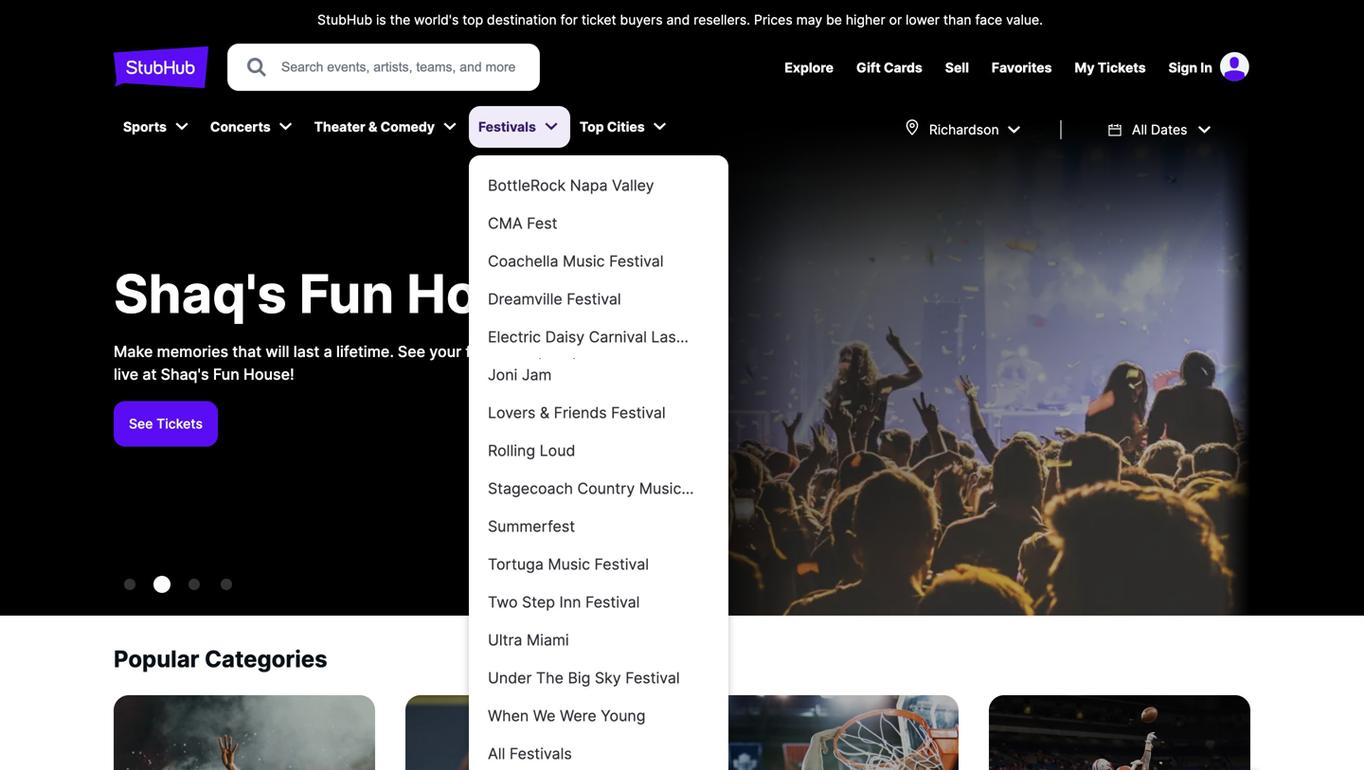 Task type: vqa. For each thing, say whether or not it's contained in the screenshot.
FLATLAND
no



Task type: describe. For each thing, give the bounding box(es) containing it.
miami
[[527, 631, 569, 650]]

comedy
[[381, 119, 435, 135]]

see tickets
[[129, 416, 203, 432]]

see inside make memories that will last a lifetime. see your favorite artists live at shaq's fun house!
[[398, 343, 425, 361]]

than
[[944, 12, 972, 28]]

two
[[488, 593, 518, 612]]

bottlerock napa valley
[[488, 176, 654, 195]]

summerfest link
[[480, 505, 717, 549]]

napa
[[570, 176, 608, 195]]

festival down cma fest link
[[609, 252, 664, 271]]

lower
[[906, 12, 940, 28]]

bottlerock
[[488, 176, 566, 195]]

theater
[[314, 119, 365, 135]]

memories
[[157, 343, 228, 361]]

lovers & friends festival
[[488, 404, 666, 422]]

festival down tortuga music festival link
[[585, 593, 640, 612]]

cma
[[488, 214, 523, 233]]

favorites link
[[992, 60, 1052, 76]]

tickets for my tickets
[[1098, 60, 1146, 76]]

stagecoach country music festival summerfest
[[488, 479, 682, 536]]

cards
[[884, 60, 923, 76]]

all for all dates
[[1132, 122, 1148, 138]]

gift cards
[[857, 60, 923, 76]]

ultra miami link
[[480, 619, 717, 662]]

house
[[407, 261, 573, 326]]

lovers
[[488, 404, 536, 422]]

your
[[429, 343, 462, 361]]

under the big sky festival link
[[480, 657, 717, 700]]

concerts
[[210, 119, 271, 135]]

or
[[889, 12, 902, 28]]

festivals inside festivals link
[[478, 119, 536, 135]]

two step inn festival
[[488, 593, 640, 612]]

when we were young
[[488, 707, 646, 725]]

resellers.
[[694, 12, 750, 28]]

top
[[580, 119, 604, 135]]

festivals inside all festivals link
[[510, 745, 572, 763]]

explore
[[785, 60, 834, 76]]

festival down joni jam link
[[611, 404, 666, 422]]

step
[[522, 593, 555, 612]]

top cities link
[[570, 106, 652, 148]]

the
[[390, 12, 410, 28]]

lovers & friends festival link
[[480, 391, 717, 435]]

electric
[[488, 328, 541, 346]]

top cities
[[580, 119, 645, 135]]

my tickets link
[[1075, 60, 1146, 76]]

favorites
[[992, 60, 1052, 76]]

big
[[568, 669, 591, 687]]

all for all festivals
[[488, 745, 505, 763]]

sky
[[595, 669, 621, 687]]

1 - shaq's fun house image
[[153, 576, 171, 593]]

all festivals link
[[480, 732, 717, 770]]

music inside stagecoach country music festival summerfest
[[639, 479, 682, 498]]

richardson button
[[872, 106, 1053, 153]]

vegas
[[488, 356, 532, 375]]

bottlerock napa valley link
[[480, 164, 717, 207]]

all dates
[[1132, 122, 1188, 138]]

tortuga music festival link
[[480, 543, 717, 586]]

were
[[560, 707, 597, 725]]

world's
[[414, 12, 459, 28]]

see tickets button
[[114, 401, 218, 447]]

joni
[[488, 366, 518, 384]]

festivals link
[[469, 106, 544, 148]]

cma fest link
[[480, 202, 717, 245]]

music for tortuga music festival
[[548, 555, 590, 574]]

sports link
[[114, 106, 174, 148]]

house!
[[243, 365, 294, 384]]

loud
[[540, 442, 576, 460]]

summerfest
[[488, 517, 575, 536]]

& for theater
[[368, 119, 377, 135]]

lifetime.
[[336, 343, 394, 361]]

categories
[[205, 645, 327, 673]]

stagecoach country music festival link
[[480, 467, 717, 526]]

0 vertical spatial shaq's
[[114, 261, 287, 326]]

when
[[488, 707, 529, 725]]

rolling loud
[[488, 442, 576, 460]]

stagecoach
[[488, 479, 573, 498]]

tortuga music festival
[[488, 555, 649, 574]]

0 - waste management phoenix open image
[[124, 579, 135, 590]]

young
[[601, 707, 646, 725]]

sell
[[945, 60, 969, 76]]

valley
[[612, 176, 654, 195]]

festival inside stagecoach country music festival summerfest
[[488, 508, 542, 526]]

higher
[[846, 12, 886, 28]]

all festivals
[[488, 745, 572, 763]]

rolling
[[488, 442, 535, 460]]

cma fest
[[488, 214, 557, 233]]

is
[[376, 12, 386, 28]]

country
[[577, 479, 635, 498]]



Task type: locate. For each thing, give the bounding box(es) containing it.
1 vertical spatial shaq's
[[161, 365, 209, 384]]

theater & comedy
[[314, 119, 435, 135]]

tickets down at
[[156, 416, 203, 432]]

festivals down we
[[510, 745, 572, 763]]

1 horizontal spatial tickets
[[1098, 60, 1146, 76]]

stubhub is the world's top destination for ticket buyers and resellers. prices may be higher or lower than face value.
[[317, 12, 1043, 28]]

may
[[796, 12, 823, 28]]

see down at
[[129, 416, 153, 432]]

2 - u2 image
[[189, 579, 200, 590]]

buyers
[[620, 12, 663, 28]]

shaq's down the memories
[[161, 365, 209, 384]]

fun up 'lifetime.'
[[299, 261, 394, 326]]

last
[[293, 343, 320, 361]]

all down the when
[[488, 745, 505, 763]]

0 vertical spatial fun
[[299, 261, 394, 326]]

two step inn festival link
[[480, 581, 717, 624]]

fun down that
[[213, 365, 239, 384]]

and
[[667, 12, 690, 28]]

festival
[[609, 252, 664, 271], [567, 290, 621, 308], [611, 404, 666, 422], [488, 508, 542, 526], [595, 555, 649, 574], [585, 593, 640, 612], [626, 669, 680, 687]]

coachella music festival link
[[480, 240, 717, 283]]

popular categories
[[114, 645, 327, 673]]

festival down coachella music festival link
[[567, 290, 621, 308]]

festivals up bottlerock
[[478, 119, 536, 135]]

in
[[1201, 60, 1213, 76]]

see
[[398, 343, 425, 361], [129, 416, 153, 432]]

gift
[[857, 60, 881, 76]]

rolling loud link
[[480, 429, 717, 473]]

shaq's inside make memories that will last a lifetime. see your favorite artists live at shaq's fun house!
[[161, 365, 209, 384]]

electric daisy carnival las vegas (edc) joni jam
[[488, 328, 676, 384]]

my tickets
[[1075, 60, 1146, 76]]

electric daisy carnival las vegas (edc) link
[[480, 316, 717, 375]]

dreamville
[[488, 290, 563, 308]]

tickets inside button
[[156, 416, 203, 432]]

1 vertical spatial all
[[488, 745, 505, 763]]

tickets for see tickets
[[156, 416, 203, 432]]

carnival
[[589, 328, 647, 346]]

explore link
[[785, 60, 834, 76]]

fest
[[527, 214, 557, 233]]

stubhub
[[317, 12, 372, 28]]

value.
[[1006, 12, 1043, 28]]

shaq's
[[114, 261, 287, 326], [161, 365, 209, 384]]

dreamville festival
[[488, 290, 621, 308]]

joni jam link
[[480, 353, 717, 397]]

dates
[[1151, 122, 1188, 138]]

1 horizontal spatial fun
[[299, 261, 394, 326]]

music right 'country'
[[639, 479, 682, 498]]

see inside button
[[129, 416, 153, 432]]

0 horizontal spatial tickets
[[156, 416, 203, 432]]

coachella
[[488, 252, 559, 271]]

1 vertical spatial &
[[540, 404, 550, 422]]

cities
[[607, 119, 645, 135]]

destination
[[487, 12, 557, 28]]

for
[[561, 12, 578, 28]]

prices
[[754, 12, 793, 28]]

artists
[[525, 343, 571, 361]]

tickets right my
[[1098, 60, 1146, 76]]

1 horizontal spatial see
[[398, 343, 425, 361]]

gift cards link
[[857, 60, 923, 76]]

1 vertical spatial fun
[[213, 365, 239, 384]]

all left dates
[[1132, 122, 1148, 138]]

&
[[368, 119, 377, 135], [540, 404, 550, 422]]

0 vertical spatial all
[[1132, 122, 1148, 138]]

1 vertical spatial tickets
[[156, 416, 203, 432]]

& for lovers
[[540, 404, 550, 422]]

jam
[[522, 366, 552, 384]]

ultra
[[488, 631, 522, 650]]

festival down stagecoach on the left bottom
[[488, 508, 542, 526]]

0 horizontal spatial &
[[368, 119, 377, 135]]

fun inside make memories that will last a lifetime. see your favorite artists live at shaq's fun house!
[[213, 365, 239, 384]]

see tickets link
[[114, 401, 587, 447]]

stubhub image
[[114, 44, 208, 91]]

music for coachella music festival
[[563, 252, 605, 271]]

0 vertical spatial music
[[563, 252, 605, 271]]

0 vertical spatial see
[[398, 343, 425, 361]]

0 vertical spatial festivals
[[478, 119, 536, 135]]

shaq's fun house
[[114, 261, 573, 326]]

& right theater
[[368, 119, 377, 135]]

favorite
[[466, 343, 521, 361]]

Search events, artists, teams, and more field
[[280, 57, 522, 78]]

las
[[651, 328, 676, 346]]

0 horizontal spatial all
[[488, 745, 505, 763]]

shaq's up the memories
[[114, 261, 287, 326]]

1 horizontal spatial &
[[540, 404, 550, 422]]

theater & comedy link
[[305, 106, 442, 148]]

popular
[[114, 645, 199, 673]]

2 vertical spatial music
[[548, 555, 590, 574]]

(edc)
[[536, 356, 578, 375]]

inn
[[559, 593, 581, 612]]

friends
[[554, 404, 607, 422]]

a
[[324, 343, 332, 361]]

be
[[826, 12, 842, 28]]

festival down summerfest link
[[595, 555, 649, 574]]

0 vertical spatial tickets
[[1098, 60, 1146, 76]]

festivals
[[478, 119, 536, 135], [510, 745, 572, 763]]

make
[[114, 343, 153, 361]]

0 horizontal spatial see
[[129, 416, 153, 432]]

see left your
[[398, 343, 425, 361]]

1 horizontal spatial all
[[1132, 122, 1148, 138]]

all
[[1132, 122, 1148, 138], [488, 745, 505, 763]]

festival right sky
[[626, 669, 680, 687]]

1 vertical spatial see
[[129, 416, 153, 432]]

sports
[[123, 119, 167, 135]]

coachella music festival
[[488, 252, 664, 271]]

when we were young link
[[480, 695, 717, 738]]

live
[[114, 365, 138, 384]]

tortuga
[[488, 555, 544, 574]]

0 horizontal spatial fun
[[213, 365, 239, 384]]

sell link
[[945, 60, 969, 76]]

& right lovers on the bottom left of the page
[[540, 404, 550, 422]]

music up "inn"
[[548, 555, 590, 574]]

at
[[142, 365, 157, 384]]

top
[[463, 12, 483, 28]]

the
[[536, 669, 564, 687]]

3 - katt williams image
[[221, 579, 232, 590]]

music down cma fest link
[[563, 252, 605, 271]]

1 vertical spatial music
[[639, 479, 682, 498]]

0 vertical spatial &
[[368, 119, 377, 135]]

make memories that will last a lifetime. see your favorite artists live at shaq's fun house!
[[114, 343, 571, 384]]

we
[[533, 707, 556, 725]]

sign in
[[1169, 60, 1213, 76]]

1 vertical spatial festivals
[[510, 745, 572, 763]]

ticket
[[582, 12, 616, 28]]



